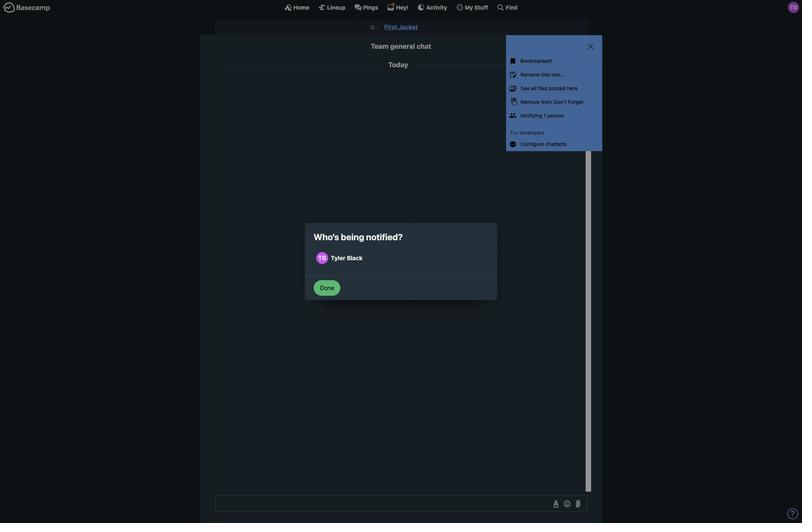 Task type: describe. For each thing, give the bounding box(es) containing it.
today
[[389, 61, 408, 69]]

configure
[[521, 141, 544, 147]]

lineup link
[[318, 4, 346, 11]]

activity link
[[418, 4, 447, 11]]

home link
[[285, 4, 310, 11]]

my stuff
[[465, 4, 488, 11]]

see all files posted here
[[521, 85, 578, 91]]

bookmarked! link
[[506, 55, 603, 68]]

stuff
[[475, 4, 488, 11]]

team general chat
[[371, 42, 432, 50]]

don't
[[554, 99, 567, 105]]

bookmarked!
[[521, 58, 552, 64]]

notifying       1 person
[[521, 112, 564, 119]]

here
[[567, 85, 578, 91]]

posted
[[549, 85, 566, 91]]

notifying       1 person link
[[506, 109, 603, 123]]

see
[[521, 85, 530, 91]]

configure chatbots
[[521, 141, 567, 147]]

configure chatbots link
[[506, 138, 603, 151]]

being
[[341, 232, 364, 242]]

10:09am
[[538, 79, 555, 84]]

from
[[541, 99, 553, 105]]

first
[[385, 24, 397, 30]]

team!
[[549, 86, 563, 92]]

tyler black image
[[788, 2, 800, 13]]

notified?
[[366, 232, 403, 242]]

files
[[538, 85, 548, 91]]

pings button
[[354, 4, 378, 11]]

tyler black
[[331, 255, 363, 262]]

rename this tool…
[[521, 72, 565, 78]]

first jacket link
[[385, 24, 418, 30]]

developers
[[520, 130, 545, 136]]

done button
[[314, 281, 341, 296]]

activity
[[427, 4, 447, 11]]

tool…
[[552, 72, 565, 78]]

pings
[[363, 4, 378, 11]]



Task type: locate. For each thing, give the bounding box(es) containing it.
tyler black image left tyler
[[317, 253, 328, 264]]

tyler black image for who's being notified?
[[317, 253, 328, 264]]

chat
[[417, 42, 432, 50]]

remove
[[521, 99, 540, 105]]

hello
[[535, 86, 548, 92]]

my stuff button
[[456, 4, 488, 11]]

this
[[542, 72, 550, 78]]

notifying
[[521, 112, 543, 119]]

person
[[548, 112, 564, 119]]

hey! button
[[387, 4, 409, 11]]

find
[[506, 4, 518, 11]]

who's being notified?
[[314, 232, 403, 242]]

general
[[390, 42, 415, 50]]

jacket
[[399, 24, 418, 30]]

remove from don't forget link
[[506, 95, 603, 109]]

hello team!
[[535, 86, 563, 92]]

0 vertical spatial tyler black image
[[567, 77, 582, 93]]

home
[[294, 4, 310, 11]]

tyler
[[331, 255, 346, 262]]

None text field
[[215, 496, 588, 513]]

main element
[[0, 0, 803, 14]]

1 vertical spatial tyler black image
[[317, 253, 328, 264]]

see all files posted here link
[[506, 82, 603, 95]]

rename this tool… link
[[506, 68, 603, 82]]

who's
[[314, 232, 339, 242]]

black
[[347, 255, 363, 262]]

10:09am link
[[538, 79, 555, 84]]

for
[[511, 130, 518, 136]]

all
[[531, 85, 537, 91]]

chatbots
[[546, 141, 567, 147]]

team
[[371, 42, 389, 50]]

forget
[[568, 99, 584, 105]]

find button
[[497, 4, 518, 11]]

10:09am element
[[538, 79, 555, 84]]

remove from don't forget
[[521, 99, 584, 105]]

for developers
[[511, 130, 545, 136]]

my
[[465, 4, 473, 11]]

tyler black image
[[567, 77, 582, 93], [317, 253, 328, 264]]

tyler black image for today
[[567, 77, 582, 93]]

rename
[[521, 72, 540, 78]]

lineup
[[327, 4, 346, 11]]

1
[[544, 112, 546, 119]]

done
[[320, 285, 334, 292]]

0 horizontal spatial tyler black image
[[317, 253, 328, 264]]

first jacket
[[385, 24, 418, 30]]

hey!
[[396, 4, 409, 11]]

switch accounts image
[[3, 2, 50, 13]]

tyler black image up forget
[[567, 77, 582, 93]]

1 horizontal spatial tyler black image
[[567, 77, 582, 93]]



Task type: vqa. For each thing, say whether or not it's contained in the screenshot.
notifying       1 person link
yes



